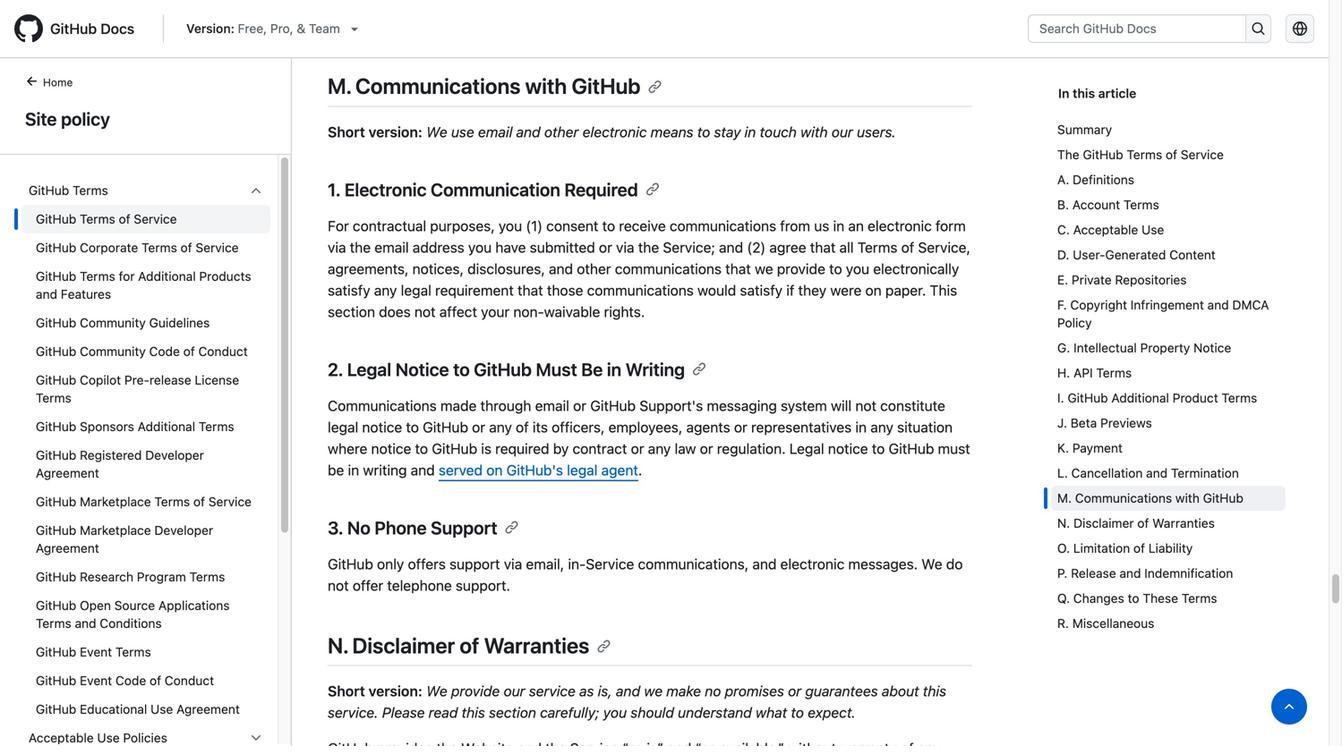 Task type: locate. For each thing, give the bounding box(es) containing it.
github open source applications terms and conditions
[[36, 599, 230, 631]]

2 vertical spatial not
[[328, 578, 349, 595]]

0 vertical spatial warranties
[[1153, 516, 1215, 531]]

terms inside github terms of service 'link'
[[80, 212, 115, 227]]

version: for short version:
[[369, 683, 423, 700]]

and left features
[[36, 287, 57, 302]]

0 horizontal spatial disclaimer
[[352, 634, 455, 659]]

scroll to top image
[[1283, 700, 1297, 715]]

support
[[450, 556, 500, 573]]

1 vertical spatial email
[[375, 239, 409, 256]]

1 vertical spatial use
[[151, 703, 173, 717]]

acceptable inside dropdown button
[[29, 731, 94, 746]]

you inside we provide our service as is, and we make no promises or guarantees about this service. please read this section carefully; you should understand what to expect.
[[603, 705, 627, 722]]

github community guidelines
[[36, 316, 210, 331]]

made
[[441, 398, 477, 415]]

event down github event terms
[[80, 674, 112, 689]]

0 vertical spatial notice
[[1194, 341, 1232, 356]]

1 horizontal spatial code
[[149, 344, 180, 359]]

provide inside 'for contractual purposes, you (1) consent to receive communications from us in an electronic form via the email address you have submitted or via the service; and (2) agree that all terms of service, agreements, notices, disclosures, and other communications that we provide to you electronically satisfy any legal requirement that those communications would satisfy if they were on paper. this section does not affect your non-waivable rights.'
[[777, 260, 826, 277]]

additional down github copilot pre-release license terms link
[[138, 420, 195, 434]]

communications
[[670, 217, 777, 234], [615, 260, 722, 277], [587, 282, 694, 299]]

developer down github sponsors additional terms link
[[145, 448, 204, 463]]

and
[[516, 123, 541, 140], [719, 239, 744, 256], [549, 260, 573, 277], [36, 287, 57, 302], [1208, 298, 1229, 313], [411, 462, 435, 479], [1147, 466, 1168, 481], [753, 556, 777, 573], [1120, 567, 1142, 581], [75, 617, 96, 631], [616, 683, 640, 700]]

tooltip
[[1272, 690, 1308, 725]]

search image
[[1252, 21, 1266, 36]]

terms inside github terms dropdown button
[[73, 183, 108, 198]]

generated
[[1106, 248, 1167, 262]]

if
[[787, 282, 795, 299]]

officers,
[[552, 419, 605, 436]]

github inside github docs link
[[50, 20, 97, 37]]

other up those
[[577, 260, 611, 277]]

0 vertical spatial event
[[80, 645, 112, 660]]

of down github terms of service 'link' at the top left of page
[[181, 240, 192, 255]]

github registered developer agreement link
[[21, 442, 270, 488]]

email down "contractual"
[[375, 239, 409, 256]]

agreement up research at the left bottom of page
[[36, 541, 99, 556]]

marketplace inside github marketplace developer agreement
[[80, 524, 151, 538]]

electronic inside github only offers support via email, in-service communications, and electronic messages. we do not offer telephone support.
[[781, 556, 845, 573]]

additional for i. github additional product terms
[[1112, 391, 1170, 406]]

version: up please
[[369, 683, 423, 700]]

notice up writing
[[371, 440, 411, 458]]

0 horizontal spatial use
[[97, 731, 120, 746]]

we inside we provide our service as is, and we make no promises or guarantees about this service. please read this section carefully; you should understand what to expect.
[[644, 683, 663, 700]]

github marketplace developer agreement
[[36, 524, 213, 556]]

1 horizontal spatial on
[[866, 282, 882, 299]]

communications up the use
[[355, 74, 521, 99]]

you down is,
[[603, 705, 627, 722]]

0 horizontal spatial code
[[116, 674, 146, 689]]

1 horizontal spatial not
[[415, 303, 436, 320]]

use for acceptable
[[1142, 223, 1165, 237]]

0 vertical spatial m.
[[328, 74, 351, 99]]

developer inside github marketplace developer agreement
[[154, 524, 213, 538]]

1 vertical spatial legal
[[790, 440, 825, 458]]

disclaimer up limitation
[[1074, 516, 1134, 531]]

2 vertical spatial communications
[[1076, 491, 1173, 506]]

acceptable
[[1074, 223, 1139, 237], [29, 731, 94, 746]]

1 vertical spatial disclaimer
[[352, 634, 455, 659]]

section down "service"
[[489, 705, 536, 722]]

provide
[[777, 260, 826, 277], [451, 683, 500, 700]]

from
[[780, 217, 811, 234]]

to up writing
[[406, 419, 419, 436]]

you down all
[[846, 260, 870, 277]]

acceptable down the educational
[[29, 731, 94, 746]]

community down features
[[80, 316, 146, 331]]

terms inside github research program terms link
[[190, 570, 225, 585]]

n. disclaimer of warranties link down support.
[[328, 634, 611, 659]]

github inside github marketplace developer agreement
[[36, 524, 76, 538]]

legal down representatives
[[790, 440, 825, 458]]

on right were
[[866, 282, 882, 299]]

0 horizontal spatial email
[[375, 239, 409, 256]]

1 vertical spatial developer
[[154, 524, 213, 538]]

via inside github only offers support via email, in-service communications, and electronic messages. we do not offer telephone support.
[[504, 556, 522, 573]]

provide up read
[[451, 683, 500, 700]]

i. github additional product terms link
[[1058, 386, 1286, 411]]

a.
[[1058, 172, 1070, 187]]

of up electronically
[[902, 239, 915, 256]]

and inside "f. copyright infringement and dmca policy"
[[1208, 298, 1229, 313]]

0 vertical spatial marketplace
[[80, 495, 151, 510]]

1 vertical spatial we
[[644, 683, 663, 700]]

this
[[1073, 86, 1096, 101], [923, 683, 947, 700], [462, 705, 485, 722]]

research
[[80, 570, 133, 585]]

expect.
[[808, 705, 856, 722]]

electronic left means
[[583, 123, 647, 140]]

1.
[[328, 179, 341, 200]]

terms inside github copilot pre-release license terms
[[36, 391, 71, 406]]

our
[[832, 123, 853, 140], [504, 683, 525, 700]]

service for github marketplace terms of service
[[209, 495, 252, 510]]

1 vertical spatial short
[[328, 683, 365, 700]]

1 horizontal spatial the
[[638, 239, 659, 256]]

event up github event code of conduct
[[80, 645, 112, 660]]

1 vertical spatial electronic
[[868, 217, 932, 234]]

code for community
[[149, 344, 180, 359]]

us
[[814, 217, 830, 234]]

understand
[[678, 705, 752, 722]]

with up short version: we use email and other electronic means to stay in touch with our users.
[[525, 74, 567, 99]]

1 horizontal spatial we
[[755, 260, 773, 277]]

m. communications with github down l. cancellation and termination
[[1058, 491, 1244, 506]]

offer
[[353, 578, 384, 595]]

we up read
[[426, 683, 448, 700]]

0 vertical spatial short
[[328, 123, 365, 140]]

representatives
[[751, 419, 852, 436]]

0 horizontal spatial that
[[518, 282, 543, 299]]

contract
[[573, 440, 627, 458]]

and right writing
[[411, 462, 435, 479]]

developer for github marketplace developer agreement
[[154, 524, 213, 538]]

0 vertical spatial n.
[[1058, 516, 1071, 531]]

2 vertical spatial legal
[[567, 462, 598, 479]]

to inside we provide our service as is, and we make no promises or guarantees about this service. please read this section carefully; you should understand what to expect.
[[791, 705, 804, 722]]

1 horizontal spatial legal
[[401, 282, 432, 299]]

marketplace down "github registered developer agreement"
[[80, 495, 151, 510]]

n. disclaimer of warranties down support.
[[328, 634, 590, 659]]

marketplace inside "link"
[[80, 495, 151, 510]]

r. miscellaneous link
[[1058, 612, 1286, 637]]

code up release
[[149, 344, 180, 359]]

1 horizontal spatial with
[[801, 123, 828, 140]]

products
[[199, 269, 251, 284]]

or right law on the right
[[700, 440, 713, 458]]

of up github corporate terms of service
[[119, 212, 130, 227]]

2 version: from the top
[[369, 683, 423, 700]]

rights.
[[604, 303, 645, 320]]

0 horizontal spatial section
[[328, 303, 375, 320]]

2 horizontal spatial that
[[810, 239, 836, 256]]

home
[[43, 76, 73, 89]]

use inside "link"
[[1142, 223, 1165, 237]]

of down guidelines
[[183, 344, 195, 359]]

github terms for additional products and features link
[[21, 262, 270, 309]]

our left "service"
[[504, 683, 525, 700]]

electronic inside 'for contractual purposes, you (1) consent to receive communications from us in an electronic form via the email address you have submitted or via the service; and (2) agree that all terms of service, agreements, notices, disclosures, and other communications that we provide to you electronically satisfy any legal requirement that those communications would satisfy if they were on paper. this section does not affect your non-waivable rights.'
[[868, 217, 932, 234]]

we
[[426, 123, 448, 140], [922, 556, 943, 573], [426, 683, 448, 700]]

we left the use
[[426, 123, 448, 140]]

1 horizontal spatial satisfy
[[740, 282, 783, 299]]

0 vertical spatial on
[[866, 282, 882, 299]]

is
[[481, 440, 492, 458]]

other inside 'for contractual purposes, you (1) consent to receive communications from us in an electronic form via the email address you have submitted or via the service; and (2) agree that all terms of service, agreements, notices, disclosures, and other communications that we provide to you electronically satisfy any legal requirement that those communications would satisfy if they were on paper. this section does not affect your non-waivable rights.'
[[577, 260, 611, 277]]

use inside github terms element
[[151, 703, 173, 717]]

github event terms
[[36, 645, 151, 660]]

and inside github open source applications terms and conditions
[[75, 617, 96, 631]]

0 vertical spatial that
[[810, 239, 836, 256]]

agreement inside "github registered developer agreement"
[[36, 466, 99, 481]]

use up acceptable use policies dropdown button
[[151, 703, 173, 717]]

service for github corporate terms of service
[[196, 240, 239, 255]]

1 horizontal spatial acceptable
[[1074, 223, 1139, 237]]

or inside we provide our service as is, and we make no promises or guarantees about this service. please read this section carefully; you should understand what to expect.
[[788, 683, 802, 700]]

1 vertical spatial code
[[116, 674, 146, 689]]

developer for github registered developer agreement
[[145, 448, 204, 463]]

1 horizontal spatial use
[[151, 703, 173, 717]]

agreement down registered
[[36, 466, 99, 481]]

1 marketplace from the top
[[80, 495, 151, 510]]

we up should
[[644, 683, 663, 700]]

must
[[938, 440, 971, 458]]

github terms element
[[14, 176, 278, 725], [14, 205, 278, 725]]

terms inside q. changes to these terms link
[[1182, 592, 1218, 606]]

developer
[[145, 448, 204, 463], [154, 524, 213, 538]]

disclaimer up short version:
[[352, 634, 455, 659]]

1 horizontal spatial legal
[[790, 440, 825, 458]]

any down employees,
[[648, 440, 671, 458]]

the
[[350, 239, 371, 256], [638, 239, 659, 256]]

code for event
[[116, 674, 146, 689]]

1 vertical spatial n. disclaimer of warranties link
[[328, 634, 611, 659]]

2 community from the top
[[80, 344, 146, 359]]

terms inside github open source applications terms and conditions
[[36, 617, 71, 631]]

m. communications with github up the use
[[328, 74, 641, 99]]

law
[[675, 440, 696, 458]]

0 vertical spatial not
[[415, 303, 436, 320]]

0 horizontal spatial legal
[[328, 419, 358, 436]]

disclosures,
[[468, 260, 545, 277]]

agreement inside github marketplace developer agreement
[[36, 541, 99, 556]]

code up github educational use agreement
[[116, 674, 146, 689]]

for
[[119, 269, 135, 284]]

legal up where
[[328, 419, 358, 436]]

in right stay
[[745, 123, 756, 140]]

developer down github marketplace terms of service "link"
[[154, 524, 213, 538]]

or inside 'for contractual purposes, you (1) consent to receive communications from us in an electronic form via the email address you have submitted or via the service; and (2) agree that all terms of service, agreements, notices, disclosures, and other communications that we provide to you electronically satisfy any legal requirement that those communications would satisfy if they were on paper. this section does not affect your non-waivable rights.'
[[599, 239, 613, 256]]

1 vertical spatial our
[[504, 683, 525, 700]]

be
[[582, 359, 603, 380]]

0 horizontal spatial n. disclaimer of warranties
[[328, 634, 590, 659]]

github marketplace developer agreement link
[[21, 517, 270, 563]]

contractual
[[353, 217, 426, 234]]

not
[[415, 303, 436, 320], [856, 398, 877, 415], [328, 578, 349, 595]]

short up service.
[[328, 683, 365, 700]]

1 vertical spatial m.
[[1058, 491, 1072, 506]]

event for terms
[[80, 645, 112, 660]]

not right does
[[415, 303, 436, 320]]

g. intellectual property notice
[[1058, 341, 1232, 356]]

0 horizontal spatial provide
[[451, 683, 500, 700]]

0 vertical spatial agreement
[[36, 466, 99, 481]]

communication
[[431, 179, 561, 200]]

to right the what in the bottom right of the page
[[791, 705, 804, 722]]

warranties up "service"
[[484, 634, 590, 659]]

legal inside the communications made through email or github support's messaging system will not constitute legal notice to github or any of its officers, employees, agents or representatives in any situation where notice to github is required by contract or any law or regulation. legal notice to github must be in writing and
[[790, 440, 825, 458]]

release
[[1071, 567, 1117, 581]]

not inside 'for contractual purposes, you (1) consent to receive communications from us in an electronic form via the email address you have submitted or via the service; and (2) agree that all terms of service, agreements, notices, disclosures, and other communications that we provide to you electronically satisfy any legal requirement that those communications would satisfy if they were on paper. this section does not affect your non-waivable rights.'
[[415, 303, 436, 320]]

1 vertical spatial event
[[80, 674, 112, 689]]

that
[[810, 239, 836, 256], [726, 260, 751, 277], [518, 282, 543, 299]]

None search field
[[1028, 14, 1272, 43]]

version:
[[186, 21, 235, 36]]

2 horizontal spatial email
[[535, 398, 570, 415]]

1 horizontal spatial notice
[[1194, 341, 1232, 356]]

additional up previews
[[1112, 391, 1170, 406]]

0 vertical spatial m. communications with github
[[328, 74, 641, 99]]

2 vertical spatial email
[[535, 398, 570, 415]]

d. user-generated content
[[1058, 248, 1216, 262]]

1 event from the top
[[80, 645, 112, 660]]

1 the from the left
[[350, 239, 371, 256]]

that down us
[[810, 239, 836, 256]]

that up non-
[[518, 282, 543, 299]]

n. up the o.
[[1058, 516, 1071, 531]]

short version:
[[328, 683, 423, 700]]

with right touch
[[801, 123, 828, 140]]

m. communications with github link up the use
[[328, 74, 662, 99]]

1 horizontal spatial electronic
[[781, 556, 845, 573]]

2 github terms element from the top
[[14, 205, 278, 725]]

github sponsors additional terms
[[36, 420, 234, 434]]

0 horizontal spatial m.
[[328, 74, 351, 99]]

service inside "link"
[[209, 495, 252, 510]]

and down the 'o. limitation of liability'
[[1120, 567, 1142, 581]]

github corporate terms of service
[[36, 240, 239, 255]]

github registered developer agreement
[[36, 448, 204, 481]]

1 horizontal spatial m. communications with github
[[1058, 491, 1244, 506]]

and inside github only offers support via email, in-service communications, and electronic messages. we do not offer telephone support.
[[753, 556, 777, 573]]

in right the be
[[348, 462, 359, 479]]

version: for short version: we use email and other electronic means to stay in touch with our users.
[[369, 123, 423, 140]]

0 vertical spatial conduct
[[198, 344, 248, 359]]

0 horizontal spatial this
[[462, 705, 485, 722]]

0 vertical spatial electronic
[[583, 123, 647, 140]]

this right read
[[462, 705, 485, 722]]

f. copyright infringement and dmca policy
[[1058, 298, 1270, 331]]

2 horizontal spatial use
[[1142, 223, 1165, 237]]

p. release and indemnification link
[[1058, 562, 1286, 587]]

1 short from the top
[[328, 123, 365, 140]]

1 vertical spatial version:
[[369, 683, 423, 700]]

b. account terms
[[1058, 197, 1160, 212]]

in right us
[[833, 217, 845, 234]]

1 github terms element from the top
[[14, 176, 278, 725]]

on down is
[[487, 462, 503, 479]]

m. down l.
[[1058, 491, 1072, 506]]

our left users.
[[832, 123, 853, 140]]

n. disclaimer of warranties link up liability
[[1058, 511, 1286, 537]]

(1)
[[526, 217, 543, 234]]

1 vertical spatial other
[[577, 260, 611, 277]]

warranties up o. limitation of liability link at the bottom of page
[[1153, 516, 1215, 531]]

of down github event terms link
[[150, 674, 161, 689]]

users.
[[857, 123, 896, 140]]

m. down triangle down icon
[[328, 74, 351, 99]]

2 vertical spatial additional
[[138, 420, 195, 434]]

required
[[495, 440, 550, 458]]

2 marketplace from the top
[[80, 524, 151, 538]]

notice up made
[[396, 359, 449, 380]]

constitute
[[881, 398, 946, 415]]

we left do
[[922, 556, 943, 573]]

provide up the if
[[777, 260, 826, 277]]

0 horizontal spatial m. communications with github
[[328, 74, 641, 99]]

section inside we provide our service as is, and we make no promises or guarantees about this service. please read this section carefully; you should understand what to expect.
[[489, 705, 536, 722]]

community down github community guidelines
[[80, 344, 146, 359]]

and right the communications,
[[753, 556, 777, 573]]

and inside github terms for additional products and features
[[36, 287, 57, 302]]

agreement for github registered developer agreement
[[36, 466, 99, 481]]

we down (2) in the top of the page
[[755, 260, 773, 277]]

1 vertical spatial not
[[856, 398, 877, 415]]

of up the 'o. limitation of liability'
[[1138, 516, 1149, 531]]

this right in
[[1073, 86, 1096, 101]]

or right submitted
[[599, 239, 613, 256]]

satisfy
[[328, 282, 370, 299], [740, 282, 783, 299]]

email inside 'for contractual purposes, you (1) consent to receive communications from us in an electronic form via the email address you have submitted or via the service; and (2) agree that all terms of service, agreements, notices, disclosures, and other communications that we provide to you electronically satisfy any legal requirement that those communications would satisfy if they were on paper. this section does not affect your non-waivable rights.'
[[375, 239, 409, 256]]

communications down service;
[[615, 260, 722, 277]]

and inside the communications made through email or github support's messaging system will not constitute legal notice to github or any of its officers, employees, agents or representatives in any situation where notice to github is required by contract or any law or regulation. legal notice to github must be in writing and
[[411, 462, 435, 479]]

warranties
[[1153, 516, 1215, 531], [484, 634, 590, 659]]

terms inside 'for contractual purposes, you (1) consent to receive communications from us in an electronic form via the email address you have submitted or via the service; and (2) agree that all terms of service, agreements, notices, disclosures, and other communications that we provide to you electronically satisfy any legal requirement that those communications would satisfy if they were on paper. this section does not affect your non-waivable rights.'
[[858, 239, 898, 256]]

1. electronic communication required
[[328, 179, 638, 200]]

0 vertical spatial section
[[328, 303, 375, 320]]

via left email,
[[504, 556, 522, 573]]

0 horizontal spatial we
[[644, 683, 663, 700]]

or right promises in the right of the page
[[788, 683, 802, 700]]

conduct down github event terms link
[[165, 674, 214, 689]]

conduct inside github community code of conduct link
[[198, 344, 248, 359]]

github event terms link
[[21, 639, 270, 667]]

0 vertical spatial legal
[[347, 359, 392, 380]]

additional
[[138, 269, 196, 284], [1112, 391, 1170, 406], [138, 420, 195, 434]]

1 vertical spatial communications
[[328, 398, 437, 415]]

0 vertical spatial n. disclaimer of warranties
[[1058, 516, 1215, 531]]

2 short from the top
[[328, 683, 365, 700]]

1 satisfy from the left
[[328, 282, 370, 299]]

and down k. payment link
[[1147, 466, 1168, 481]]

the up agreements,
[[350, 239, 371, 256]]

2 horizontal spatial via
[[616, 239, 635, 256]]

c. acceptable use
[[1058, 223, 1165, 237]]

satisfy left the if
[[740, 282, 783, 299]]

required
[[565, 179, 638, 200]]

0 vertical spatial we
[[426, 123, 448, 140]]

1 vertical spatial we
[[922, 556, 943, 573]]

1 horizontal spatial email
[[478, 123, 513, 140]]

0 horizontal spatial m. communications with github link
[[328, 74, 662, 99]]

event for code
[[80, 674, 112, 689]]

content
[[1170, 248, 1216, 262]]

notice
[[1194, 341, 1232, 356], [396, 359, 449, 380]]

1 vertical spatial acceptable
[[29, 731, 94, 746]]

0 horizontal spatial electronic
[[583, 123, 647, 140]]

conduct for github event code of conduct
[[165, 674, 214, 689]]

0 vertical spatial email
[[478, 123, 513, 140]]

they
[[799, 282, 827, 299]]

1 community from the top
[[80, 316, 146, 331]]

conduct for github community code of conduct
[[198, 344, 248, 359]]

and down submitted
[[549, 260, 573, 277]]

0 horizontal spatial legal
[[347, 359, 392, 380]]

of inside the communications made through email or github support's messaging system will not constitute legal notice to github or any of its officers, employees, agents or representatives in any situation where notice to github is required by contract or any law or regulation. legal notice to github must be in writing and
[[516, 419, 529, 436]]

terms
[[1127, 147, 1163, 162], [73, 183, 108, 198], [1124, 197, 1160, 212], [80, 212, 115, 227], [858, 239, 898, 256], [142, 240, 177, 255], [80, 269, 115, 284], [1097, 366, 1132, 381], [36, 391, 71, 406], [1222, 391, 1258, 406], [199, 420, 234, 434], [154, 495, 190, 510], [190, 570, 225, 585], [1182, 592, 1218, 606], [36, 617, 71, 631], [116, 645, 151, 660]]

the down receive
[[638, 239, 659, 256]]

2 event from the top
[[80, 674, 112, 689]]

service inside github only offers support via email, in-service communications, and electronic messages. we do not offer telephone support.
[[586, 556, 634, 573]]

2. legal notice to github must be in writing
[[328, 359, 685, 380]]

to left is
[[415, 440, 428, 458]]

conduct inside github event code of conduct link
[[165, 674, 214, 689]]

0 horizontal spatial on
[[487, 462, 503, 479]]

agreement
[[36, 466, 99, 481], [36, 541, 99, 556], [177, 703, 240, 717]]

1 horizontal spatial disclaimer
[[1074, 516, 1134, 531]]

1 horizontal spatial provide
[[777, 260, 826, 277]]

1 version: from the top
[[369, 123, 423, 140]]

not right will
[[856, 398, 877, 415]]

developer inside "github registered developer agreement"
[[145, 448, 204, 463]]

n. disclaimer of warranties up the 'o. limitation of liability'
[[1058, 516, 1215, 531]]

that down (2) in the top of the page
[[726, 260, 751, 277]]

1 vertical spatial m. communications with github link
[[1058, 486, 1286, 511]]

and down open
[[75, 617, 96, 631]]

0 vertical spatial our
[[832, 123, 853, 140]]

email up its
[[535, 398, 570, 415]]

github terms
[[29, 183, 108, 198]]

k.
[[1058, 441, 1070, 456]]

terms inside github event terms link
[[116, 645, 151, 660]]

of
[[1166, 147, 1178, 162], [119, 212, 130, 227], [902, 239, 915, 256], [181, 240, 192, 255], [183, 344, 195, 359], [516, 419, 529, 436], [193, 495, 205, 510], [1138, 516, 1149, 531], [1134, 541, 1146, 556], [460, 634, 480, 659], [150, 674, 161, 689]]

1 vertical spatial community
[[80, 344, 146, 359]]

offers
[[408, 556, 446, 573]]

legal inside 'for contractual purposes, you (1) consent to receive communications from us in an electronic form via the email address you have submitted or via the service; and (2) agree that all terms of service, agreements, notices, disclosures, and other communications that we provide to you electronically satisfy any legal requirement that those communications would satisfy if they were on paper. this section does not affect your non-waivable rights.'
[[401, 282, 432, 299]]

0 vertical spatial developer
[[145, 448, 204, 463]]

k. payment link
[[1058, 436, 1286, 461]]

served on github's legal agent .
[[439, 462, 643, 479]]

additional inside github terms for additional products and features
[[138, 269, 196, 284]]

1 vertical spatial legal
[[328, 419, 358, 436]]

section
[[328, 303, 375, 320], [489, 705, 536, 722]]



Task type: vqa. For each thing, say whether or not it's contained in the screenshot.
Security
no



Task type: describe. For each thing, give the bounding box(es) containing it.
github terms element containing github terms
[[14, 176, 278, 725]]

make
[[667, 683, 701, 700]]

and left (2) in the top of the page
[[719, 239, 744, 256]]

github inside github copilot pre-release license terms
[[36, 373, 76, 388]]

api
[[1074, 366, 1093, 381]]

0 vertical spatial communications
[[355, 74, 521, 99]]

and right the use
[[516, 123, 541, 140]]

sponsors
[[80, 420, 134, 434]]

of down support.
[[460, 634, 480, 659]]

the github terms of service
[[1058, 147, 1224, 162]]

notice up where
[[362, 419, 402, 436]]

what
[[756, 705, 787, 722]]

2. legal notice to github must be in writing link
[[328, 359, 707, 380]]

through
[[481, 398, 531, 415]]

communications inside the communications made through email or github support's messaging system will not constitute legal notice to github or any of its officers, employees, agents or representatives in any situation where notice to github is required by contract or any law or regulation. legal notice to github must be in writing and
[[328, 398, 437, 415]]

j. beta previews
[[1058, 416, 1152, 431]]

github inside github event code of conduct link
[[36, 674, 76, 689]]

additional for github sponsors additional terms
[[138, 420, 195, 434]]

.
[[639, 462, 643, 479]]

q. changes to these terms
[[1058, 592, 1218, 606]]

short for short version: we use email and other electronic means to stay in touch with our users.
[[328, 123, 365, 140]]

license
[[195, 373, 239, 388]]

you down purposes,
[[468, 239, 492, 256]]

to up were
[[830, 260, 843, 277]]

github inside github only offers support via email, in-service communications, and electronic messages. we do not offer telephone support.
[[328, 556, 373, 573]]

0 horizontal spatial n. disclaimer of warranties link
[[328, 634, 611, 659]]

property
[[1141, 341, 1191, 356]]

h. api terms
[[1058, 366, 1132, 381]]

github inside github open source applications terms and conditions
[[36, 599, 76, 614]]

provide inside we provide our service as is, and we make no promises or guarantees about this service. please read this section carefully; you should understand what to expect.
[[451, 683, 500, 700]]

waivable
[[544, 303, 600, 320]]

to left these on the right of page
[[1128, 592, 1140, 606]]

acceptable use policies
[[29, 731, 167, 746]]

read
[[429, 705, 458, 722]]

o. limitation of liability
[[1058, 541, 1193, 556]]

1 horizontal spatial this
[[923, 683, 947, 700]]

of up p. release and indemnification
[[1134, 541, 1146, 556]]

github inside github terms dropdown button
[[29, 183, 69, 198]]

we inside 'for contractual purposes, you (1) consent to receive communications from us in an electronic form via the email address you have submitted or via the service; and (2) agree that all terms of service, agreements, notices, disclosures, and other communications that we provide to you electronically satisfy any legal requirement that those communications would satisfy if they were on paper. this section does not affect your non-waivable rights.'
[[755, 260, 773, 277]]

terms inside h. api terms link
[[1097, 366, 1132, 381]]

github inside github community code of conduct link
[[36, 344, 76, 359]]

registered
[[80, 448, 142, 463]]

copilot
[[80, 373, 121, 388]]

in this article
[[1059, 86, 1137, 101]]

electronic
[[345, 179, 427, 200]]

submitted
[[530, 239, 595, 256]]

community for guidelines
[[80, 316, 146, 331]]

guarantees
[[806, 683, 878, 700]]

0 horizontal spatial with
[[525, 74, 567, 99]]

github terms button
[[21, 176, 270, 205]]

our inside we provide our service as is, and we make no promises or guarantees about this service. please read this section carefully; you should understand what to expect.
[[504, 683, 525, 700]]

be
[[328, 462, 344, 479]]

any down constitute
[[871, 419, 894, 436]]

2.
[[328, 359, 343, 380]]

github community guidelines link
[[21, 309, 270, 338]]

service inside 'link'
[[134, 212, 177, 227]]

to left stay
[[698, 123, 711, 140]]

1 vertical spatial n. disclaimer of warranties
[[328, 634, 590, 659]]

or up is
[[472, 419, 486, 436]]

short for short version:
[[328, 683, 365, 700]]

1 horizontal spatial m.
[[1058, 491, 1072, 506]]

p. release and indemnification
[[1058, 567, 1234, 581]]

r. miscellaneous
[[1058, 617, 1155, 631]]

0 vertical spatial disclaimer
[[1074, 516, 1134, 531]]

agree
[[770, 239, 807, 256]]

by
[[553, 440, 569, 458]]

github inside github terms of service 'link'
[[36, 212, 76, 227]]

use for educational
[[151, 703, 173, 717]]

to left receive
[[602, 217, 615, 234]]

must
[[536, 359, 577, 380]]

github inside github corporate terms of service link
[[36, 240, 76, 255]]

1 horizontal spatial our
[[832, 123, 853, 140]]

use inside dropdown button
[[97, 731, 120, 746]]

an
[[849, 217, 864, 234]]

Search GitHub Docs search field
[[1029, 15, 1246, 42]]

changes
[[1074, 592, 1125, 606]]

1 vertical spatial n.
[[328, 634, 348, 659]]

its
[[533, 419, 548, 436]]

terms inside github terms for additional products and features
[[80, 269, 115, 284]]

2 horizontal spatial with
[[1176, 491, 1200, 506]]

the
[[1058, 147, 1080, 162]]

terms inside github marketplace terms of service "link"
[[154, 495, 190, 510]]

2 horizontal spatial this
[[1073, 86, 1096, 101]]

github corporate terms of service link
[[21, 234, 270, 262]]

q. changes to these terms link
[[1058, 587, 1286, 612]]

github event code of conduct
[[36, 674, 214, 689]]

in
[[1059, 86, 1070, 101]]

github inside the github educational use agreement link
[[36, 703, 76, 717]]

of inside "link"
[[193, 495, 205, 510]]

1 horizontal spatial n. disclaimer of warranties
[[1058, 516, 1215, 531]]

we inside github only offers support via email, in-service communications, and electronic messages. we do not offer telephone support.
[[922, 556, 943, 573]]

2 the from the left
[[638, 239, 659, 256]]

is,
[[598, 683, 612, 700]]

0 horizontal spatial warranties
[[484, 634, 590, 659]]

github inside github research program terms link
[[36, 570, 76, 585]]

github inside github terms for additional products and features
[[36, 269, 76, 284]]

on inside 'for contractual purposes, you (1) consent to receive communications from us in an electronic form via the email address you have submitted or via the service; and (2) agree that all terms of service, agreements, notices, disclosures, and other communications that we provide to you electronically satisfy any legal requirement that those communications would satisfy if they were on paper. this section does not affect your non-waivable rights.'
[[866, 282, 882, 299]]

to down constitute
[[872, 440, 885, 458]]

of inside 'for contractual purposes, you (1) consent to receive communications from us in an electronic form via the email address you have submitted or via the service; and (2) agree that all terms of service, agreements, notices, disclosures, and other communications that we provide to you electronically satisfy any legal requirement that those communications would satisfy if they were on paper. this section does not affect your non-waivable rights.'
[[902, 239, 915, 256]]

or down "messaging"
[[734, 419, 748, 436]]

receive
[[619, 217, 666, 234]]

conditions
[[100, 617, 162, 631]]

github open source applications terms and conditions link
[[21, 592, 270, 639]]

github docs
[[50, 20, 134, 37]]

triangle down image
[[347, 21, 362, 36]]

not inside github only offers support via email, in-service communications, and electronic messages. we do not offer telephone support.
[[328, 578, 349, 595]]

service for the github terms of service
[[1181, 147, 1224, 162]]

terms inside b. account terms link
[[1124, 197, 1160, 212]]

site
[[25, 108, 57, 129]]

to up made
[[453, 359, 470, 380]]

github docs link
[[14, 14, 149, 43]]

and inside l. cancellation and termination link
[[1147, 466, 1168, 481]]

docs
[[101, 20, 134, 37]]

github inside the github terms of service link
[[1083, 147, 1124, 162]]

agreement for github educational use agreement
[[177, 703, 240, 717]]

marketplace for developer
[[80, 524, 151, 538]]

communications,
[[638, 556, 749, 573]]

terms inside i. github additional product terms link
[[1222, 391, 1258, 406]]

github inside github sponsors additional terms link
[[36, 420, 76, 434]]

site policy link
[[21, 106, 270, 133]]

in right 'be'
[[607, 359, 622, 380]]

f.
[[1058, 298, 1067, 313]]

do
[[946, 556, 963, 573]]

in this article element
[[1059, 84, 1293, 103]]

email,
[[526, 556, 564, 573]]

we provide our service as is, and we make no promises or guarantees about this service. please read this section carefully; you should understand what to expect.
[[328, 683, 947, 722]]

sc 9kayk9 0 image
[[249, 184, 263, 198]]

indemnification
[[1145, 567, 1234, 581]]

limitation
[[1074, 541, 1130, 556]]

legal inside the communications made through email or github support's messaging system will not constitute legal notice to github or any of its officers, employees, agents or representatives in any situation where notice to github is required by contract or any law or regulation. legal notice to github must be in writing and
[[328, 419, 358, 436]]

in inside 'for contractual purposes, you (1) consent to receive communications from us in an electronic form via the email address you have submitted or via the service; and (2) agree that all terms of service, agreements, notices, disclosures, and other communications that we provide to you electronically satisfy any legal requirement that those communications would satisfy if they were on paper. this section does not affect your non-waivable rights.'
[[833, 217, 845, 234]]

1 horizontal spatial n.
[[1058, 516, 1071, 531]]

terms inside github corporate terms of service link
[[142, 240, 177, 255]]

terms inside the github terms of service link
[[1127, 147, 1163, 162]]

acceptable inside "link"
[[1074, 223, 1139, 237]]

section inside 'for contractual purposes, you (1) consent to receive communications from us in an electronic form via the email address you have submitted or via the service; and (2) agree that all terms of service, agreements, notices, disclosures, and other communications that we provide to you electronically satisfy any legal requirement that those communications would satisfy if they were on paper. this section does not affect your non-waivable rights.'
[[328, 303, 375, 320]]

previews
[[1101, 416, 1152, 431]]

github terms of service link
[[21, 205, 270, 234]]

terms inside github sponsors additional terms link
[[199, 420, 234, 434]]

writing
[[626, 359, 685, 380]]

github inside i. github additional product terms link
[[1068, 391, 1109, 406]]

and inside p. release and indemnification link
[[1120, 567, 1142, 581]]

in right representatives
[[856, 419, 867, 436]]

any down through at left bottom
[[489, 419, 512, 436]]

or up 'officers,'
[[573, 398, 587, 415]]

pro,
[[270, 21, 293, 36]]

applications
[[158, 599, 230, 614]]

1 vertical spatial that
[[726, 260, 751, 277]]

no
[[705, 683, 721, 700]]

and inside we provide our service as is, and we make no promises or guarantees about this service. please read this section carefully; you should understand what to expect.
[[616, 683, 640, 700]]

you up have
[[499, 217, 522, 234]]

liability
[[1149, 541, 1193, 556]]

these
[[1143, 592, 1179, 606]]

2 horizontal spatial legal
[[567, 462, 598, 479]]

agreements,
[[328, 260, 409, 277]]

0 horizontal spatial notice
[[396, 359, 449, 380]]

0 vertical spatial communications
[[670, 217, 777, 234]]

site policy element
[[0, 73, 292, 747]]

0 vertical spatial other
[[544, 123, 579, 140]]

support.
[[456, 578, 510, 595]]

miscellaneous
[[1073, 617, 1155, 631]]

purposes,
[[430, 217, 495, 234]]

of down summary 'link'
[[1166, 147, 1178, 162]]

github sponsors additional terms link
[[21, 413, 270, 442]]

community for code
[[80, 344, 146, 359]]

1 horizontal spatial m. communications with github link
[[1058, 486, 1286, 511]]

github educational use agreement link
[[21, 696, 270, 725]]

guidelines
[[149, 316, 210, 331]]

github inside github marketplace terms of service "link"
[[36, 495, 76, 510]]

1 horizontal spatial n. disclaimer of warranties link
[[1058, 511, 1286, 537]]

use
[[451, 123, 474, 140]]

github inside github community guidelines link
[[36, 316, 76, 331]]

agreement for github marketplace developer agreement
[[36, 541, 99, 556]]

2 vertical spatial communications
[[587, 282, 694, 299]]

2 vertical spatial that
[[518, 282, 543, 299]]

github's
[[507, 462, 563, 479]]

1 vertical spatial communications
[[615, 260, 722, 277]]

acceptable use policies button
[[21, 725, 270, 747]]

0 horizontal spatial via
[[328, 239, 346, 256]]

of inside 'link'
[[119, 212, 130, 227]]

e. private repositories link
[[1058, 268, 1286, 293]]

g.
[[1058, 341, 1071, 356]]

we inside we provide our service as is, and we make no promises or guarantees about this service. please read this section carefully; you should understand what to expect.
[[426, 683, 448, 700]]

notice down will
[[828, 440, 868, 458]]

or up .
[[631, 440, 644, 458]]

github copilot pre-release license terms
[[36, 373, 239, 406]]

github inside "github registered developer agreement"
[[36, 448, 76, 463]]

2 satisfy from the left
[[740, 282, 783, 299]]

no
[[347, 518, 371, 539]]

select language: current language is english image
[[1293, 21, 1308, 36]]

requirement
[[435, 282, 514, 299]]

not inside the communications made through email or github support's messaging system will not constitute legal notice to github or any of its officers, employees, agents or representatives in any situation where notice to github is required by contract or any law or regulation. legal notice to github must be in writing and
[[856, 398, 877, 415]]

github terms for additional products and features
[[36, 269, 251, 302]]

github inside github event terms link
[[36, 645, 76, 660]]

marketplace for terms
[[80, 495, 151, 510]]

2 vertical spatial this
[[462, 705, 485, 722]]

any inside 'for contractual purposes, you (1) consent to receive communications from us in an electronic form via the email address you have submitted or via the service; and (2) agree that all terms of service, agreements, notices, disclosures, and other communications that we provide to you electronically satisfy any legal requirement that those communications would satisfy if they were on paper. this section does not affect your non-waivable rights.'
[[374, 282, 397, 299]]

github terms element containing github terms of service
[[14, 205, 278, 725]]

email inside the communications made through email or github support's messaging system will not constitute legal notice to github or any of its officers, employees, agents or representatives in any situation where notice to github is required by contract or any law or regulation. legal notice to github must be in writing and
[[535, 398, 570, 415]]

sc 9kayk9 0 image
[[249, 732, 263, 746]]



